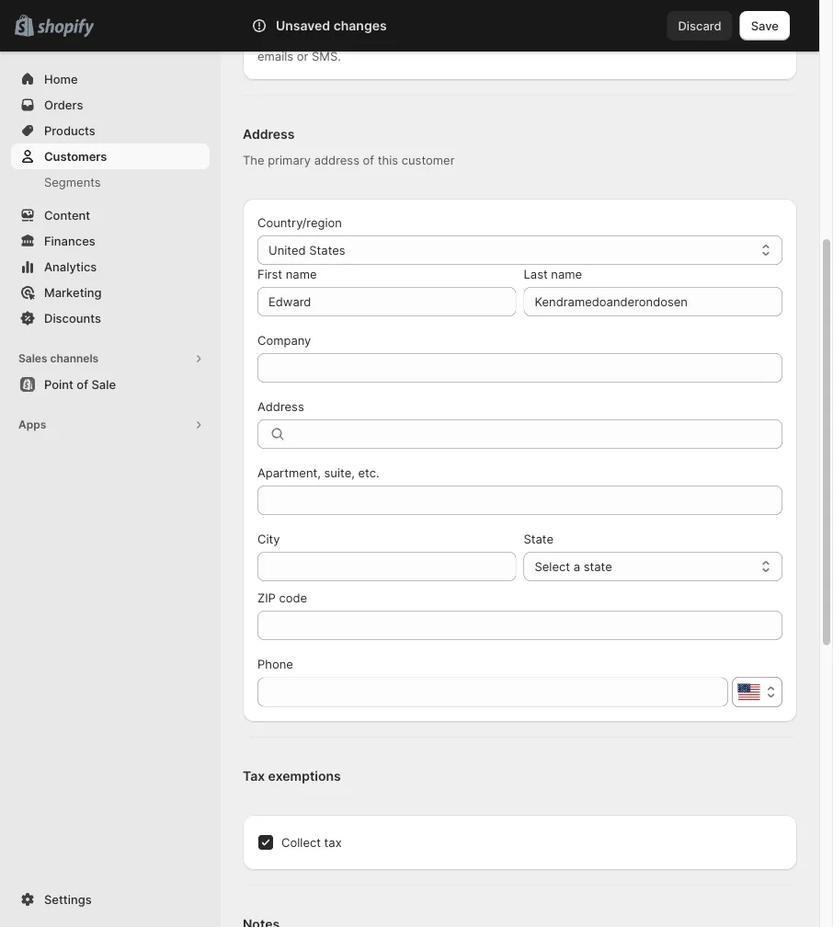 Task type: locate. For each thing, give the bounding box(es) containing it.
united states
[[269, 243, 346, 257]]

home link
[[11, 66, 210, 92]]

content
[[44, 208, 90, 222]]

sms.
[[312, 49, 341, 63]]

subscribe
[[585, 30, 640, 45]]

point of sale
[[44, 377, 116, 391]]

this
[[378, 153, 398, 167]]

Phone text field
[[258, 677, 728, 707]]

marketing
[[719, 30, 775, 45]]

name right last at right top
[[551, 267, 582, 281]]

name down united states
[[286, 267, 317, 281]]

primary
[[268, 153, 311, 167]]

the
[[243, 153, 265, 167]]

collect tax
[[281, 835, 342, 849]]

orders
[[44, 97, 83, 112]]

tax
[[324, 835, 342, 849]]

Address text field
[[294, 419, 783, 449]]

first
[[258, 267, 282, 281]]

of
[[363, 153, 374, 167], [77, 377, 88, 391]]

code
[[279, 591, 307, 605]]

1 name from the left
[[286, 267, 317, 281]]

of inside 'link'
[[77, 377, 88, 391]]

or
[[297, 49, 309, 63]]

0 horizontal spatial your
[[346, 30, 371, 45]]

first name
[[258, 267, 317, 281]]

last
[[524, 267, 548, 281]]

customer
[[402, 153, 455, 167]]

you should ask your customers for permission before you subscribe them to your marketing emails or sms.
[[258, 30, 775, 63]]

1 horizontal spatial name
[[551, 267, 582, 281]]

united states (+1) image
[[738, 684, 760, 700]]

etc.
[[358, 465, 379, 480]]

name
[[286, 267, 317, 281], [551, 267, 582, 281]]

of left sale
[[77, 377, 88, 391]]

name for first name
[[286, 267, 317, 281]]

products link
[[11, 118, 210, 143]]

zip code
[[258, 591, 307, 605]]

of left this
[[363, 153, 374, 167]]

sales channels button
[[11, 346, 210, 372]]

1 your from the left
[[346, 30, 371, 45]]

address up the
[[243, 126, 295, 142]]

to
[[676, 30, 687, 45]]

your
[[346, 30, 371, 45], [690, 30, 715, 45]]

customers
[[44, 149, 107, 163]]

point
[[44, 377, 73, 391]]

First name text field
[[258, 287, 516, 316]]

discard button
[[667, 11, 733, 40]]

1 horizontal spatial of
[[363, 153, 374, 167]]

products
[[44, 123, 95, 138]]

exemptions
[[268, 768, 341, 784]]

0 horizontal spatial of
[[77, 377, 88, 391]]

discounts
[[44, 311, 101, 325]]

Company text field
[[258, 353, 783, 383]]

marketing link
[[11, 280, 210, 305]]

1 horizontal spatial your
[[690, 30, 715, 45]]

your right ask
[[346, 30, 371, 45]]

0 vertical spatial address
[[243, 126, 295, 142]]

apps button
[[11, 412, 210, 438]]

point of sale link
[[11, 372, 210, 397]]

1 vertical spatial of
[[77, 377, 88, 391]]

search button
[[221, 11, 667, 40]]

Last name text field
[[524, 287, 783, 316]]

address
[[243, 126, 295, 142], [258, 399, 304, 413]]

segments
[[44, 175, 101, 189]]

address down company
[[258, 399, 304, 413]]

sales
[[18, 352, 47, 365]]

apps
[[18, 418, 46, 431]]

your right the to
[[690, 30, 715, 45]]

2 name from the left
[[551, 267, 582, 281]]

company
[[258, 333, 311, 347]]

finances
[[44, 234, 95, 248]]

state
[[524, 532, 554, 546]]

0 horizontal spatial name
[[286, 267, 317, 281]]

city
[[258, 532, 280, 546]]

state
[[584, 559, 612, 573]]



Task type: describe. For each thing, give the bounding box(es) containing it.
apartment,
[[258, 465, 321, 480]]

suite,
[[324, 465, 355, 480]]

you
[[561, 30, 581, 45]]

collect
[[281, 835, 321, 849]]

marketing
[[44, 285, 102, 299]]

settings
[[44, 892, 92, 906]]

the primary address of this customer
[[243, 153, 455, 167]]

you
[[258, 30, 279, 45]]

a
[[574, 559, 580, 573]]

orders link
[[11, 92, 210, 118]]

country/region
[[258, 215, 342, 229]]

unsaved
[[276, 18, 330, 34]]

tax
[[243, 768, 265, 784]]

sale
[[91, 377, 116, 391]]

zip
[[258, 591, 276, 605]]

phone
[[258, 657, 293, 671]]

2 your from the left
[[690, 30, 715, 45]]

save
[[751, 18, 779, 33]]

them
[[643, 30, 672, 45]]

states
[[309, 243, 346, 257]]

for
[[437, 30, 453, 45]]

shopify image
[[37, 19, 94, 37]]

segments link
[[11, 169, 210, 195]]

finances link
[[11, 228, 210, 254]]

united
[[269, 243, 306, 257]]

home
[[44, 72, 78, 86]]

emails
[[258, 49, 294, 63]]

1 vertical spatial address
[[258, 399, 304, 413]]

select
[[535, 559, 570, 573]]

customers
[[374, 30, 434, 45]]

ask
[[323, 30, 343, 45]]

permission
[[456, 30, 517, 45]]

changes
[[334, 18, 387, 34]]

channels
[[50, 352, 99, 365]]

unsaved changes
[[276, 18, 387, 34]]

name for last name
[[551, 267, 582, 281]]

sales channels
[[18, 352, 99, 365]]

customers link
[[11, 143, 210, 169]]

select a state
[[535, 559, 612, 573]]

should
[[282, 30, 320, 45]]

save button
[[740, 11, 790, 40]]

apartment, suite, etc.
[[258, 465, 379, 480]]

Apartment, suite, etc. text field
[[258, 486, 783, 515]]

0 vertical spatial of
[[363, 153, 374, 167]]

City text field
[[258, 552, 516, 581]]

search
[[251, 18, 290, 33]]

content link
[[11, 202, 210, 228]]

discounts link
[[11, 305, 210, 331]]

tax exemptions
[[243, 768, 341, 784]]

discard
[[678, 18, 722, 33]]

before
[[521, 30, 557, 45]]

last name
[[524, 267, 582, 281]]

settings link
[[11, 887, 210, 912]]

analytics
[[44, 259, 97, 274]]

address
[[314, 153, 360, 167]]

ZIP code text field
[[258, 611, 783, 640]]

point of sale button
[[0, 372, 221, 397]]

analytics link
[[11, 254, 210, 280]]



Task type: vqa. For each thing, say whether or not it's contained in the screenshot.
to
yes



